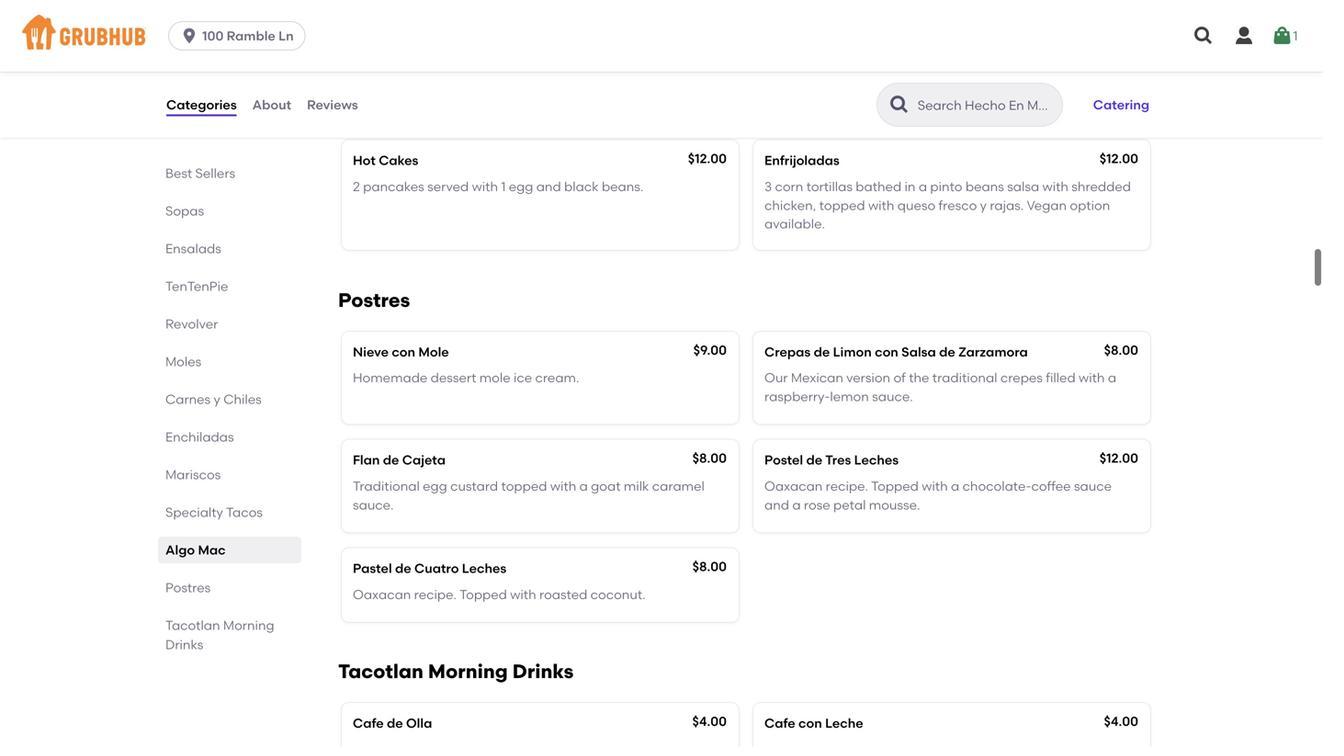 Task type: describe. For each thing, give the bounding box(es) containing it.
recipe. for cuatro
[[414, 587, 457, 603]]

2
[[353, 179, 360, 194]]

of
[[894, 370, 906, 386]]

our mexican version of the traditional crepes filled with a raspberry-lemon sauce.
[[765, 370, 1117, 404]]

topped for pastel de cuatro leches
[[460, 587, 507, 603]]

traditional egg custard topped with a goat milk caramel sauce.
[[353, 478, 705, 513]]

$8.00 for with
[[1105, 342, 1139, 358]]

de for $4.00
[[387, 716, 403, 731]]

topped inside traditional egg custard topped with a goat milk caramel sauce.
[[502, 478, 547, 494]]

2 horizontal spatial con
[[875, 344, 899, 360]]

crepes
[[1001, 370, 1043, 386]]

categories button
[[165, 72, 238, 138]]

postel de tres leches
[[765, 452, 899, 468]]

filled
[[1046, 370, 1076, 386]]

sellers
[[195, 165, 235, 181]]

reviews
[[307, 97, 358, 112]]

milk
[[624, 478, 649, 494]]

flan de cajeta
[[353, 452, 446, 468]]

chiles
[[224, 392, 262, 407]]

reviews button
[[306, 72, 359, 138]]

mexican
[[791, 370, 844, 386]]

moles
[[165, 354, 202, 370]]

0 horizontal spatial algo
[[165, 542, 195, 558]]

coconut.
[[591, 587, 646, 603]]

coffee
[[1032, 478, 1072, 494]]

traditional
[[353, 478, 420, 494]]

enfrijoladas
[[765, 153, 840, 168]]

chocolate-
[[963, 478, 1032, 494]]

0 vertical spatial postres
[[338, 288, 410, 312]]

olla
[[406, 716, 432, 731]]

pastel de cuatro leches
[[353, 561, 507, 576]]

y inside 3 corn tortillas bathed in a pinto beans salsa with shredded chicken, topped with queso fresco y rajas. vegan option available.
[[981, 197, 987, 213]]

1 button
[[1272, 19, 1299, 52]]

con for mole
[[392, 344, 416, 360]]

de right 'salsa'
[[940, 344, 956, 360]]

with inside oaxacan recipe. topped with a chocolate-coffee sauce and a rose petal mousse.
[[922, 478, 948, 494]]

proceed to checkout button
[[1043, 430, 1289, 463]]

sauce. inside traditional egg custard topped with a goat milk caramel sauce.
[[353, 497, 394, 513]]

bathed
[[856, 179, 902, 194]]

hot cakes
[[353, 153, 419, 168]]

cafe for cafe con leche
[[765, 716, 796, 731]]

oaxacan for postel
[[765, 478, 823, 494]]

with inside our mexican version of the traditional crepes filled with a raspberry-lemon sauce.
[[1079, 370, 1106, 386]]

crepas
[[765, 344, 811, 360]]

cafe for cafe de olla
[[353, 716, 384, 731]]

salsa
[[902, 344, 937, 360]]

con for leche
[[799, 716, 823, 731]]

hot
[[353, 153, 376, 168]]

available.
[[765, 216, 826, 232]]

1 vertical spatial algo mac
[[165, 542, 226, 558]]

nieve
[[353, 344, 389, 360]]

rajas.
[[990, 197, 1024, 213]]

cafe con leche
[[765, 716, 864, 731]]

categories
[[166, 97, 237, 112]]

100
[[202, 28, 224, 44]]

leches for pastel de cuatro leches
[[462, 561, 507, 576]]

cajeta
[[402, 452, 446, 468]]

raspberry-
[[765, 389, 831, 404]]

a left "rose"
[[793, 497, 801, 513]]

black
[[565, 179, 599, 194]]

tentenpie
[[165, 279, 228, 294]]

cuatro
[[415, 561, 459, 576]]

oaxacan recipe. topped with a chocolate-coffee sauce and a rose petal mousse.
[[765, 478, 1112, 513]]

search icon image
[[889, 94, 911, 116]]

2 vertical spatial $8.00
[[693, 559, 727, 575]]

about button
[[252, 72, 292, 138]]

leches for postel de tres leches
[[855, 452, 899, 468]]

dessert
[[431, 370, 477, 386]]

a left chocolate-
[[952, 478, 960, 494]]

0 vertical spatial egg
[[509, 179, 534, 194]]

cakes
[[379, 153, 419, 168]]

svg image inside the 100 ramble ln button
[[180, 27, 199, 45]]

1 vertical spatial mac
[[198, 542, 226, 558]]

zarzamora
[[959, 344, 1029, 360]]

de for oaxacan recipe. topped with roasted coconut.
[[395, 561, 412, 576]]

in
[[905, 179, 916, 194]]

100 ramble ln
[[202, 28, 294, 44]]

pinto
[[931, 179, 963, 194]]

the
[[909, 370, 930, 386]]

3
[[765, 179, 772, 194]]

a inside traditional egg custard topped with a goat milk caramel sauce.
[[580, 478, 588, 494]]

shredded
[[1072, 179, 1132, 194]]

a inside our mexican version of the traditional crepes filled with a raspberry-lemon sauce.
[[1109, 370, 1117, 386]]

oaxacan recipe. topped with roasted coconut.
[[353, 587, 646, 603]]

$12.00 for oaxacan recipe. topped with a chocolate-coffee sauce and a rose petal mousse.
[[1100, 451, 1139, 466]]

main navigation navigation
[[0, 0, 1324, 72]]

carnes y chiles
[[165, 392, 262, 407]]

petal
[[834, 497, 866, 513]]

homemade dessert mole ice cream.
[[353, 370, 580, 386]]

salsa
[[1008, 179, 1040, 194]]

tacotlan inside tacotlan morning drinks
[[165, 618, 220, 633]]

carnes
[[165, 392, 211, 407]]

topped inside 3 corn tortillas bathed in a pinto beans salsa with shredded chicken, topped with queso fresco y rajas. vegan option available.
[[820, 197, 866, 213]]

vegan
[[1027, 197, 1067, 213]]

sauce
[[1075, 478, 1112, 494]]

0 horizontal spatial morning
[[223, 618, 275, 633]]

sopas
[[165, 203, 204, 219]]

a inside 3 corn tortillas bathed in a pinto beans salsa with shredded chicken, topped with queso fresco y rajas. vegan option available.
[[919, 179, 928, 194]]

catering button
[[1086, 85, 1158, 125]]

catering
[[1094, 97, 1150, 112]]

leche
[[826, 716, 864, 731]]

0 vertical spatial and
[[537, 179, 561, 194]]

0 vertical spatial algo
[[338, 97, 384, 121]]

enchiladas
[[165, 429, 234, 445]]

$12.00 for 3 corn tortillas bathed in a pinto beans salsa with shredded chicken, topped with queso fresco y rajas. vegan option available.
[[1100, 151, 1139, 167]]

fresco
[[939, 197, 978, 213]]

pancakes
[[363, 179, 425, 194]]

with down bathed
[[869, 197, 895, 213]]

ice
[[514, 370, 532, 386]]



Task type: vqa. For each thing, say whether or not it's contained in the screenshot.
Save address
no



Task type: locate. For each thing, give the bounding box(es) containing it.
nieve con mole
[[353, 344, 449, 360]]

1 vertical spatial tacotlan morning drinks
[[338, 660, 574, 684]]

homemade
[[353, 370, 428, 386]]

1 horizontal spatial 1
[[1294, 28, 1299, 44]]

with right filled
[[1079, 370, 1106, 386]]

2 $4.00 from the left
[[1105, 714, 1139, 730]]

revolver
[[165, 316, 218, 332]]

0 vertical spatial sauce.
[[873, 389, 914, 404]]

algo mac down specialty
[[165, 542, 226, 558]]

1 vertical spatial topped
[[502, 478, 547, 494]]

with left goat
[[551, 478, 577, 494]]

cream.
[[536, 370, 580, 386]]

0 vertical spatial leches
[[855, 452, 899, 468]]

0 vertical spatial tacotlan
[[165, 618, 220, 633]]

1 vertical spatial sauce.
[[353, 497, 394, 513]]

egg left black
[[509, 179, 534, 194]]

leches
[[855, 452, 899, 468], [462, 561, 507, 576]]

our
[[765, 370, 788, 386]]

with inside traditional egg custard topped with a goat milk caramel sauce.
[[551, 478, 577, 494]]

0 vertical spatial mac
[[389, 97, 431, 121]]

1 horizontal spatial drinks
[[513, 660, 574, 684]]

beans.
[[602, 179, 644, 194]]

topped
[[820, 197, 866, 213], [502, 478, 547, 494]]

drinks inside tacotlan morning drinks
[[165, 637, 203, 653]]

0 horizontal spatial y
[[214, 392, 221, 407]]

1 horizontal spatial mac
[[389, 97, 431, 121]]

topped
[[872, 478, 919, 494], [460, 587, 507, 603]]

a
[[919, 179, 928, 194], [1109, 370, 1117, 386], [580, 478, 588, 494], [952, 478, 960, 494], [793, 497, 801, 513]]

lemon
[[831, 389, 870, 404]]

$4.00 for olla
[[693, 714, 727, 730]]

1 $4.00 from the left
[[693, 714, 727, 730]]

1 vertical spatial leches
[[462, 561, 507, 576]]

1 horizontal spatial cafe
[[765, 716, 796, 731]]

1 vertical spatial oaxacan
[[353, 587, 411, 603]]

mousse.
[[870, 497, 921, 513]]

topped for postel de tres leches
[[872, 478, 919, 494]]

1 vertical spatial morning
[[428, 660, 508, 684]]

de right the 'flan'
[[383, 452, 399, 468]]

0 horizontal spatial sauce.
[[353, 497, 394, 513]]

0 vertical spatial oaxacan
[[765, 478, 823, 494]]

0 horizontal spatial tacotlan
[[165, 618, 220, 633]]

1 horizontal spatial topped
[[820, 197, 866, 213]]

a left goat
[[580, 478, 588, 494]]

1 horizontal spatial recipe.
[[826, 478, 869, 494]]

queso
[[898, 197, 936, 213]]

de up the mexican
[[814, 344, 830, 360]]

y
[[981, 197, 987, 213], [214, 392, 221, 407]]

1 horizontal spatial algo
[[338, 97, 384, 121]]

custard
[[451, 478, 498, 494]]

0 vertical spatial $8.00
[[1105, 342, 1139, 358]]

cafe de olla
[[353, 716, 432, 731]]

postel
[[765, 452, 804, 468]]

pastel
[[353, 561, 392, 576]]

0 horizontal spatial algo mac
[[165, 542, 226, 558]]

1 vertical spatial recipe.
[[414, 587, 457, 603]]

tacotlan morning drinks
[[165, 618, 275, 653], [338, 660, 574, 684]]

svg image
[[1193, 25, 1215, 47], [1234, 25, 1256, 47], [1272, 25, 1294, 47], [180, 27, 199, 45]]

rose
[[804, 497, 831, 513]]

1 horizontal spatial morning
[[428, 660, 508, 684]]

traditional
[[933, 370, 998, 386]]

recipe. down cuatro
[[414, 587, 457, 603]]

mac up cakes
[[389, 97, 431, 121]]

y down "beans"
[[981, 197, 987, 213]]

0 horizontal spatial topped
[[460, 587, 507, 603]]

1 horizontal spatial oaxacan
[[765, 478, 823, 494]]

0 horizontal spatial drinks
[[165, 637, 203, 653]]

with left chocolate-
[[922, 478, 948, 494]]

and left black
[[537, 179, 561, 194]]

sauce. inside our mexican version of the traditional crepes filled with a raspberry-lemon sauce.
[[873, 389, 914, 404]]

beans
[[966, 179, 1005, 194]]

y left chiles
[[214, 392, 221, 407]]

a right in
[[919, 179, 928, 194]]

$8.00 for caramel
[[693, 451, 727, 466]]

recipe. inside oaxacan recipe. topped with a chocolate-coffee sauce and a rose petal mousse.
[[826, 478, 869, 494]]

with left roasted
[[510, 587, 537, 603]]

1 horizontal spatial egg
[[509, 179, 534, 194]]

de left tres
[[807, 452, 823, 468]]

specialty
[[165, 505, 223, 520]]

100 ramble ln button
[[168, 21, 313, 51]]

1 horizontal spatial y
[[981, 197, 987, 213]]

1 horizontal spatial tacotlan
[[338, 660, 424, 684]]

0 horizontal spatial tacotlan morning drinks
[[165, 618, 275, 653]]

con up homemade
[[392, 344, 416, 360]]

checkout
[[1172, 438, 1233, 454]]

1 vertical spatial egg
[[423, 478, 447, 494]]

0 vertical spatial topped
[[872, 478, 919, 494]]

algo up hot on the left top of the page
[[338, 97, 384, 121]]

0 horizontal spatial mac
[[198, 542, 226, 558]]

with right served
[[472, 179, 498, 194]]

oaxacan inside oaxacan recipe. topped with a chocolate-coffee sauce and a rose petal mousse.
[[765, 478, 823, 494]]

algo down specialty
[[165, 542, 195, 558]]

0 horizontal spatial postres
[[165, 580, 211, 596]]

egg inside traditional egg custard topped with a goat milk caramel sauce.
[[423, 478, 447, 494]]

1 vertical spatial algo
[[165, 542, 195, 558]]

1 vertical spatial and
[[765, 497, 790, 513]]

0 horizontal spatial topped
[[502, 478, 547, 494]]

1 vertical spatial 1
[[501, 179, 506, 194]]

tres
[[826, 452, 852, 468]]

mole
[[419, 344, 449, 360]]

tortillas
[[807, 179, 853, 194]]

mariscos
[[165, 467, 221, 483]]

1 vertical spatial $8.00
[[693, 451, 727, 466]]

limon
[[834, 344, 872, 360]]

1 vertical spatial tacotlan
[[338, 660, 424, 684]]

cafe left the leche
[[765, 716, 796, 731]]

0 horizontal spatial con
[[392, 344, 416, 360]]

corn
[[775, 179, 804, 194]]

1 vertical spatial topped
[[460, 587, 507, 603]]

0 horizontal spatial cafe
[[353, 716, 384, 731]]

0 vertical spatial morning
[[223, 618, 275, 633]]

1 horizontal spatial $4.00
[[1105, 714, 1139, 730]]

0 vertical spatial 1
[[1294, 28, 1299, 44]]

de right pastel
[[395, 561, 412, 576]]

1 horizontal spatial sauce.
[[873, 389, 914, 404]]

0 horizontal spatial oaxacan
[[353, 587, 411, 603]]

sauce. down of
[[873, 389, 914, 404]]

de for oaxacan recipe. topped with a chocolate-coffee sauce and a rose petal mousse.
[[807, 452, 823, 468]]

tacotlan
[[165, 618, 220, 633], [338, 660, 424, 684]]

cafe left "olla"
[[353, 716, 384, 731]]

de for traditional egg custard topped with a goat milk caramel sauce.
[[383, 452, 399, 468]]

recipe. up the petal
[[826, 478, 869, 494]]

con left the leche
[[799, 716, 823, 731]]

1 inside button
[[1294, 28, 1299, 44]]

0 horizontal spatial and
[[537, 179, 561, 194]]

3 corn tortillas bathed in a pinto beans salsa with shredded chicken, topped with queso fresco y rajas. vegan option available.
[[765, 179, 1132, 232]]

with
[[472, 179, 498, 194], [1043, 179, 1069, 194], [869, 197, 895, 213], [1079, 370, 1106, 386], [551, 478, 577, 494], [922, 478, 948, 494], [510, 587, 537, 603]]

sauce. down traditional
[[353, 497, 394, 513]]

flan
[[353, 452, 380, 468]]

leches right tres
[[855, 452, 899, 468]]

ramble
[[227, 28, 276, 44]]

postres down specialty
[[165, 580, 211, 596]]

oaxacan
[[765, 478, 823, 494], [353, 587, 411, 603]]

oaxacan down pastel
[[353, 587, 411, 603]]

1 horizontal spatial leches
[[855, 452, 899, 468]]

de left "olla"
[[387, 716, 403, 731]]

goat
[[591, 478, 621, 494]]

specialty tacos
[[165, 505, 263, 520]]

0 vertical spatial algo mac
[[338, 97, 431, 121]]

0 vertical spatial tacotlan morning drinks
[[165, 618, 275, 653]]

$4.00 for leche
[[1105, 714, 1139, 730]]

topped up mousse.
[[872, 478, 919, 494]]

0 horizontal spatial $4.00
[[693, 714, 727, 730]]

proceed to checkout
[[1099, 438, 1233, 454]]

recipe. for tres
[[826, 478, 869, 494]]

mac down 'specialty tacos'
[[198, 542, 226, 558]]

mac
[[389, 97, 431, 121], [198, 542, 226, 558]]

2 pancakes served with 1 egg and black beans.
[[353, 179, 644, 194]]

1 vertical spatial postres
[[165, 580, 211, 596]]

1 horizontal spatial tacotlan morning drinks
[[338, 660, 574, 684]]

topped right custard
[[502, 478, 547, 494]]

0 vertical spatial drinks
[[165, 637, 203, 653]]

con
[[392, 344, 416, 360], [875, 344, 899, 360], [799, 716, 823, 731]]

postres up nieve
[[338, 288, 410, 312]]

1 horizontal spatial topped
[[872, 478, 919, 494]]

0 horizontal spatial egg
[[423, 478, 447, 494]]

Search Hecho En Mexico search field
[[916, 97, 1057, 114]]

caramel
[[653, 478, 705, 494]]

0 horizontal spatial 1
[[501, 179, 506, 194]]

cafe
[[353, 716, 384, 731], [765, 716, 796, 731]]

0 horizontal spatial recipe.
[[414, 587, 457, 603]]

0 vertical spatial y
[[981, 197, 987, 213]]

de for our mexican version of the traditional crepes filled with a raspberry-lemon sauce.
[[814, 344, 830, 360]]

ensalads
[[165, 241, 221, 257]]

recipe.
[[826, 478, 869, 494], [414, 587, 457, 603]]

option
[[1071, 197, 1111, 213]]

best
[[165, 165, 192, 181]]

$9.00
[[694, 342, 727, 358]]

1 horizontal spatial and
[[765, 497, 790, 513]]

$12.00 for 2 pancakes served with 1 egg and black beans.
[[688, 151, 727, 167]]

proceed
[[1099, 438, 1153, 454]]

leches up oaxacan recipe. topped with roasted coconut.
[[462, 561, 507, 576]]

0 horizontal spatial leches
[[462, 561, 507, 576]]

topped inside oaxacan recipe. topped with a chocolate-coffee sauce and a rose petal mousse.
[[872, 478, 919, 494]]

1 horizontal spatial algo mac
[[338, 97, 431, 121]]

1 vertical spatial drinks
[[513, 660, 574, 684]]

drinks
[[165, 637, 203, 653], [513, 660, 574, 684]]

and
[[537, 179, 561, 194], [765, 497, 790, 513]]

oaxacan for pastel
[[353, 587, 411, 603]]

best sellers
[[165, 165, 235, 181]]

chicken,
[[765, 197, 817, 213]]

crepas de limon con salsa de zarzamora
[[765, 344, 1029, 360]]

svg image inside 1 button
[[1272, 25, 1294, 47]]

1 horizontal spatial postres
[[338, 288, 410, 312]]

1 horizontal spatial con
[[799, 716, 823, 731]]

1 cafe from the left
[[353, 716, 384, 731]]

sauce.
[[873, 389, 914, 404], [353, 497, 394, 513]]

0 vertical spatial topped
[[820, 197, 866, 213]]

tacos
[[226, 505, 263, 520]]

to
[[1156, 438, 1169, 454]]

con up of
[[875, 344, 899, 360]]

served
[[428, 179, 469, 194]]

ln
[[279, 28, 294, 44]]

oaxacan down postel
[[765, 478, 823, 494]]

about
[[253, 97, 292, 112]]

algo mac up hot cakes
[[338, 97, 431, 121]]

version
[[847, 370, 891, 386]]

egg down cajeta
[[423, 478, 447, 494]]

a right filled
[[1109, 370, 1117, 386]]

0 vertical spatial recipe.
[[826, 478, 869, 494]]

1 vertical spatial y
[[214, 392, 221, 407]]

and left "rose"
[[765, 497, 790, 513]]

egg
[[509, 179, 534, 194], [423, 478, 447, 494]]

2 cafe from the left
[[765, 716, 796, 731]]

and inside oaxacan recipe. topped with a chocolate-coffee sauce and a rose petal mousse.
[[765, 497, 790, 513]]

topped down tortillas
[[820, 197, 866, 213]]

with up vegan
[[1043, 179, 1069, 194]]

1
[[1294, 28, 1299, 44], [501, 179, 506, 194]]

topped down pastel de cuatro leches
[[460, 587, 507, 603]]



